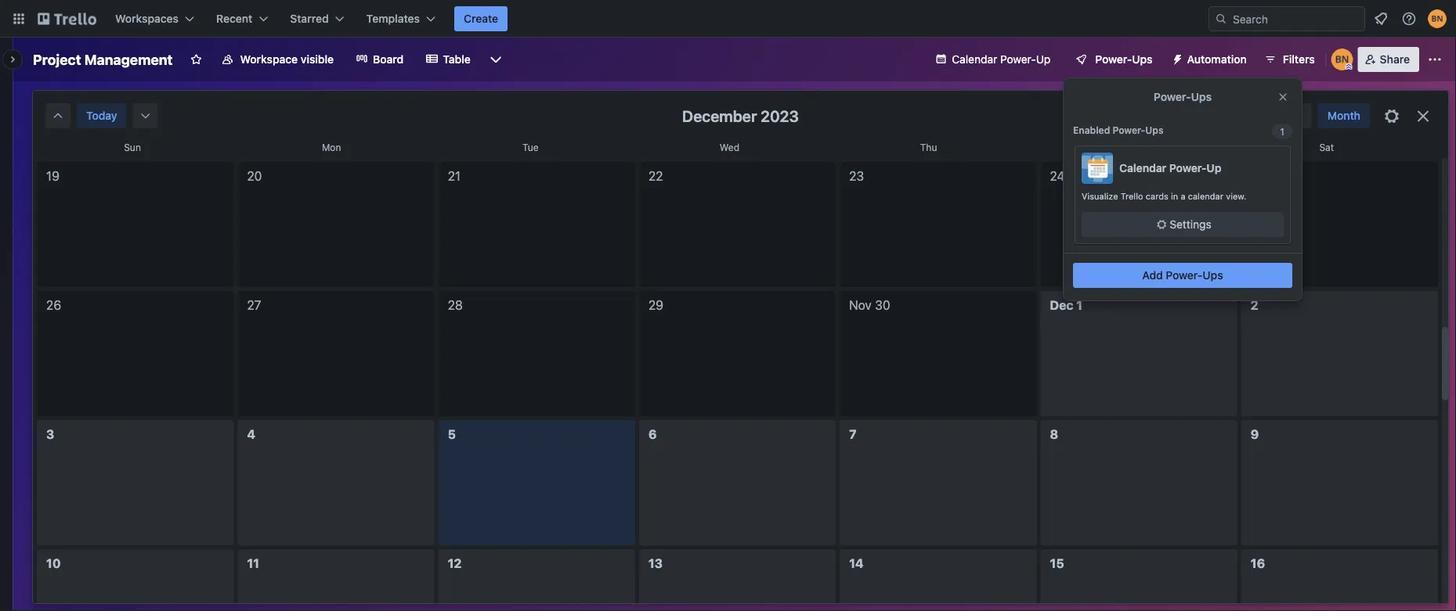 Task type: describe. For each thing, give the bounding box(es) containing it.
share
[[1380, 53, 1410, 66]]

3
[[46, 427, 54, 442]]

dec 1
[[1050, 298, 1083, 313]]

templates button
[[357, 6, 445, 31]]

0 horizontal spatial sm image
[[138, 108, 153, 124]]

primary element
[[0, 0, 1457, 38]]

26
[[46, 298, 61, 313]]

sun
[[124, 142, 141, 153]]

mon
[[322, 142, 341, 153]]

table link
[[416, 47, 480, 72]]

ben nelson (bennelson96) image
[[1428, 9, 1447, 28]]

1 vertical spatial calendar
[[1120, 162, 1167, 175]]

power-ups inside button
[[1096, 53, 1153, 66]]

15
[[1050, 557, 1064, 572]]

add power-ups button
[[1073, 263, 1293, 288]]

Search field
[[1228, 7, 1365, 31]]

0 horizontal spatial sm image
[[50, 108, 66, 124]]

workspace
[[240, 53, 298, 66]]

table
[[443, 53, 471, 66]]

enabled power-ups
[[1073, 125, 1164, 136]]

30
[[875, 298, 890, 313]]

1 horizontal spatial calendar power-up
[[1120, 162, 1222, 175]]

show menu image
[[1428, 52, 1443, 67]]

2023
[[761, 107, 799, 125]]

visualize
[[1082, 192, 1118, 202]]

us
[[1189, 111, 1197, 120]]

a
[[1181, 192, 1186, 202]]

28
[[448, 298, 463, 313]]

view.
[[1226, 192, 1247, 202]]

calendar
[[1188, 192, 1224, 202]]

power- inside power-ups button
[[1096, 53, 1132, 66]]

7
[[849, 427, 857, 442]]

december 2023
[[682, 107, 799, 125]]

visible
[[301, 53, 334, 66]]

19
[[46, 169, 60, 184]]

Board name text field
[[25, 47, 181, 72]]

1 horizontal spatial up
[[1207, 162, 1222, 175]]

give us feedback!
[[1170, 111, 1237, 120]]

ups inside power-ups button
[[1132, 53, 1153, 66]]

11
[[247, 557, 259, 572]]

customize views image
[[488, 52, 504, 67]]

0 vertical spatial calendar
[[952, 53, 998, 66]]

feedback!
[[1200, 111, 1237, 120]]

templates
[[366, 12, 420, 25]]

sat
[[1320, 142, 1334, 153]]

24
[[1050, 169, 1065, 184]]

2
[[1251, 298, 1259, 313]]

tue
[[523, 142, 539, 153]]

create button
[[454, 6, 508, 31]]

9
[[1251, 427, 1259, 442]]

workspaces button
[[106, 6, 204, 31]]

0 notifications image
[[1372, 9, 1391, 28]]

ben nelson (bennelson96) image
[[1332, 49, 1354, 71]]

this member is an admin of this board. image
[[1346, 63, 1353, 71]]

settings button
[[1082, 212, 1284, 237]]

29
[[649, 298, 664, 313]]

project management
[[33, 51, 173, 68]]



Task type: locate. For each thing, give the bounding box(es) containing it.
27
[[247, 298, 261, 313]]

calendar power-up link
[[926, 47, 1060, 72]]

1 horizontal spatial 1
[[1280, 126, 1285, 137]]

power-ups up give
[[1154, 90, 1212, 103]]

10
[[46, 557, 61, 572]]

open information menu image
[[1402, 11, 1417, 27]]

fri
[[1122, 142, 1134, 153]]

back to home image
[[38, 6, 96, 31]]

thu
[[920, 142, 937, 153]]

share button
[[1358, 47, 1420, 72]]

calendar power-up
[[952, 53, 1051, 66], [1120, 162, 1222, 175]]

23
[[849, 169, 864, 184]]

sm image up sun
[[138, 108, 153, 124]]

0 horizontal spatial calendar power-up
[[952, 53, 1051, 66]]

week button
[[1265, 103, 1312, 128]]

recent button
[[207, 6, 278, 31]]

close popover image
[[1277, 91, 1290, 103]]

ups inside the add power-ups "button"
[[1203, 269, 1224, 282]]

14
[[849, 557, 864, 572]]

4
[[247, 427, 255, 442]]

6
[[649, 427, 657, 442]]

1 vertical spatial up
[[1207, 162, 1222, 175]]

0 horizontal spatial 1
[[1077, 298, 1083, 313]]

workspace visible button
[[212, 47, 343, 72]]

0 horizontal spatial calendar
[[952, 53, 998, 66]]

power-ups
[[1096, 53, 1153, 66], [1154, 90, 1212, 103]]

22
[[649, 169, 663, 184]]

sm image down the project
[[50, 108, 66, 124]]

power- inside the add power-ups "button"
[[1166, 269, 1203, 282]]

0 vertical spatial calendar power-up
[[952, 53, 1051, 66]]

1 horizontal spatial calendar
[[1120, 162, 1167, 175]]

0 vertical spatial up
[[1036, 53, 1051, 66]]

automation
[[1187, 53, 1247, 66]]

0 vertical spatial 1
[[1280, 126, 1285, 137]]

sm image up give
[[1166, 47, 1187, 69]]

sm image
[[50, 108, 66, 124], [1154, 217, 1170, 233]]

calendar
[[952, 53, 998, 66], [1120, 162, 1167, 175]]

0 vertical spatial sm image
[[50, 108, 66, 124]]

add power-ups
[[1143, 269, 1224, 282]]

starred
[[290, 12, 329, 25]]

visualize trello cards in a calendar view.
[[1082, 192, 1247, 202]]

1 vertical spatial 1
[[1077, 298, 1083, 313]]

0 horizontal spatial power-ups
[[1096, 53, 1153, 66]]

0 vertical spatial sm image
[[1166, 47, 1187, 69]]

recent
[[216, 12, 253, 25]]

enabled
[[1073, 125, 1110, 136]]

workspace visible
[[240, 53, 334, 66]]

1 vertical spatial sm image
[[138, 108, 153, 124]]

create
[[464, 12, 498, 25]]

8
[[1050, 427, 1059, 442]]

power-ups up enabled power-ups
[[1096, 53, 1153, 66]]

1 vertical spatial sm image
[[1154, 217, 1170, 233]]

nov 30
[[849, 298, 890, 313]]

dec
[[1050, 298, 1074, 313]]

1 horizontal spatial sm image
[[1166, 47, 1187, 69]]

week
[[1274, 109, 1303, 122]]

give
[[1170, 111, 1186, 120]]

up
[[1036, 53, 1051, 66], [1207, 162, 1222, 175]]

0 vertical spatial power-ups
[[1096, 53, 1153, 66]]

starred button
[[281, 6, 354, 31]]

12
[[448, 557, 462, 572]]

5
[[448, 427, 456, 442]]

sm image inside automation button
[[1166, 47, 1187, 69]]

calendar power-up inside calendar power-up link
[[952, 53, 1051, 66]]

filters
[[1283, 53, 1315, 66]]

nov
[[849, 298, 872, 313]]

star or unstar board image
[[190, 53, 203, 66]]

1 horizontal spatial sm image
[[1154, 217, 1170, 233]]

management
[[84, 51, 173, 68]]

16
[[1251, 557, 1266, 572]]

settings
[[1170, 218, 1212, 231]]

1
[[1280, 126, 1285, 137], [1077, 298, 1083, 313]]

1 vertical spatial calendar power-up
[[1120, 162, 1222, 175]]

december
[[682, 107, 757, 125]]

up left power-ups button
[[1036, 53, 1051, 66]]

1 down "week"
[[1280, 126, 1285, 137]]

1 right dec
[[1077, 298, 1083, 313]]

cards
[[1146, 192, 1169, 202]]

21
[[448, 169, 461, 184]]

wed
[[720, 142, 740, 153]]

up up calendar
[[1207, 162, 1222, 175]]

1 horizontal spatial power-ups
[[1154, 90, 1212, 103]]

20
[[247, 169, 262, 184]]

add
[[1143, 269, 1163, 282]]

power- inside calendar power-up link
[[1001, 53, 1036, 66]]

in
[[1171, 192, 1179, 202]]

project
[[33, 51, 81, 68]]

sm image
[[1166, 47, 1187, 69], [138, 108, 153, 124]]

workspaces
[[115, 12, 179, 25]]

board link
[[346, 47, 413, 72]]

give us feedback! link
[[1170, 111, 1237, 120]]

1 vertical spatial power-ups
[[1154, 90, 1212, 103]]

trello
[[1121, 192, 1144, 202]]

power-ups button
[[1064, 47, 1162, 72]]

filters button
[[1260, 47, 1320, 72]]

0 horizontal spatial up
[[1036, 53, 1051, 66]]

power-
[[1001, 53, 1036, 66], [1096, 53, 1132, 66], [1154, 90, 1191, 103], [1113, 125, 1146, 136], [1170, 162, 1207, 175], [1166, 269, 1203, 282]]

board
[[373, 53, 404, 66]]

automation button
[[1166, 47, 1257, 72]]

sm image inside settings button
[[1154, 217, 1170, 233]]

sm image down visualize trello cards in a calendar view.
[[1154, 217, 1170, 233]]

13
[[649, 557, 663, 572]]

search image
[[1215, 13, 1228, 25]]

ups
[[1132, 53, 1153, 66], [1191, 90, 1212, 103], [1146, 125, 1164, 136], [1203, 269, 1224, 282]]



Task type: vqa. For each thing, say whether or not it's contained in the screenshot.
'Search boards' text field
no



